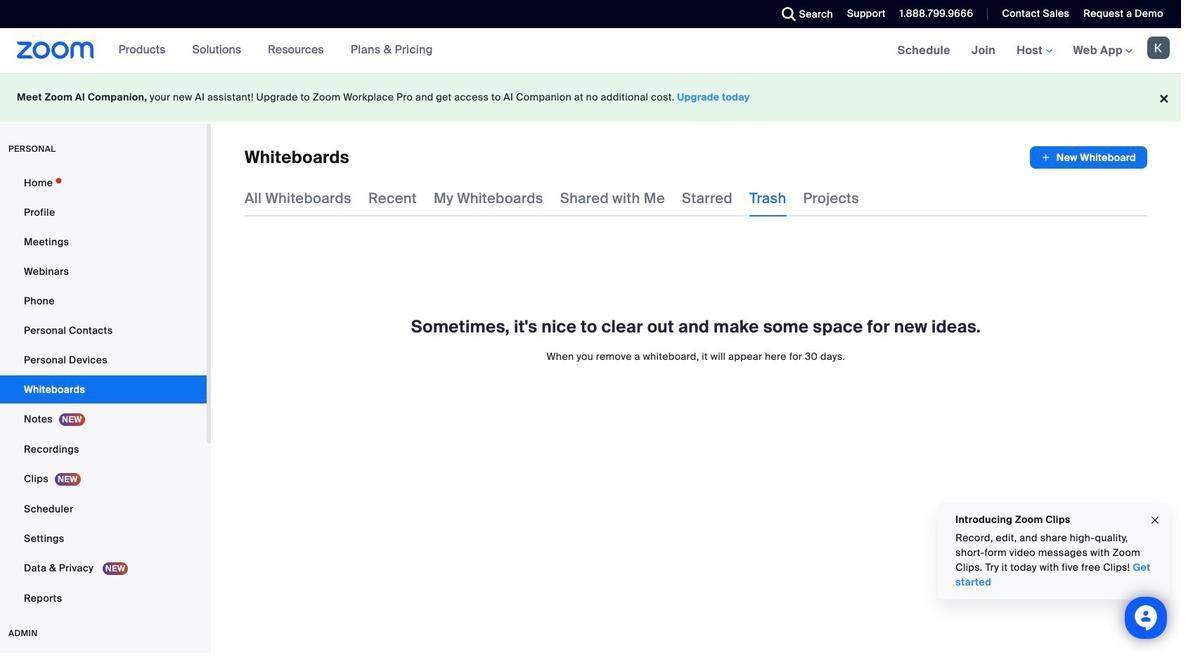 Task type: describe. For each thing, give the bounding box(es) containing it.
add image
[[1041, 150, 1051, 165]]



Task type: locate. For each thing, give the bounding box(es) containing it.
banner
[[0, 28, 1181, 74]]

footer
[[0, 73, 1181, 122]]

meetings navigation
[[887, 28, 1181, 74]]

close image
[[1150, 512, 1161, 528]]

profile picture image
[[1147, 37, 1170, 59]]

application
[[1030, 146, 1147, 169]]

product information navigation
[[108, 28, 444, 73]]

personal menu menu
[[0, 169, 207, 614]]

zoom logo image
[[17, 41, 94, 59]]

tabs of all whiteboard page tab list
[[245, 180, 859, 217]]



Task type: vqa. For each thing, say whether or not it's contained in the screenshot.
Personal Menu menu
yes



